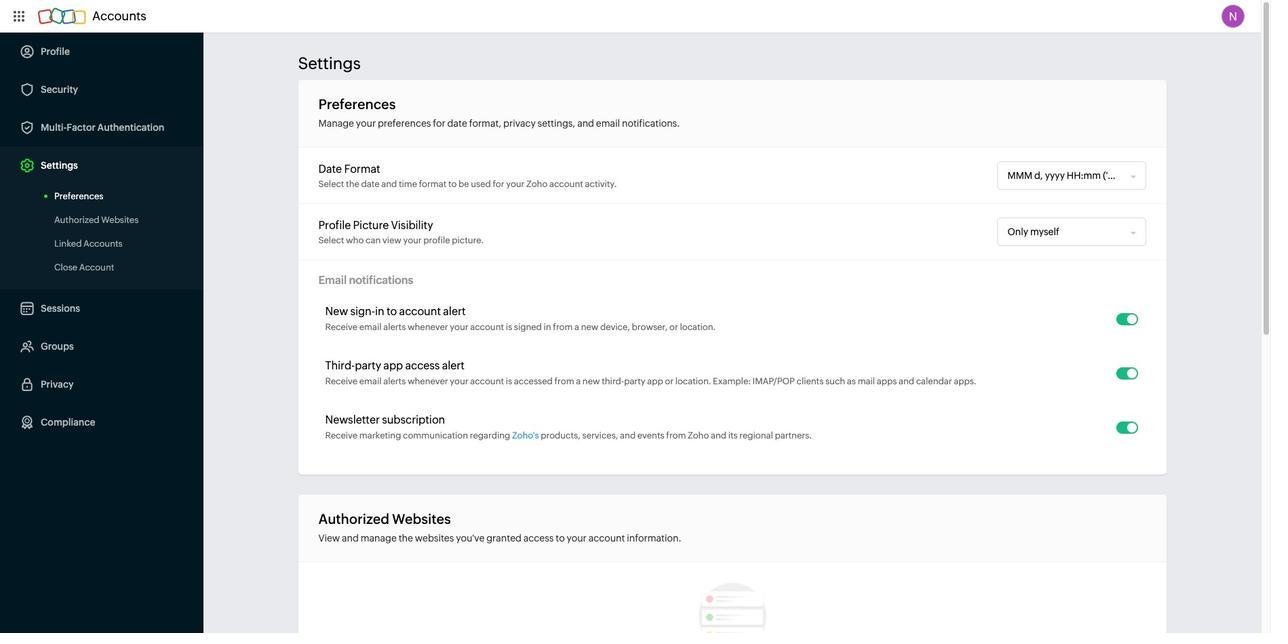 Task type: locate. For each thing, give the bounding box(es) containing it.
account left accessed
[[470, 376, 504, 387]]

0 vertical spatial to
[[448, 179, 457, 189]]

notifications
[[349, 274, 413, 287]]

from for services,
[[666, 431, 686, 441]]

1 receive from the top
[[325, 322, 358, 332]]

linked accounts
[[54, 239, 123, 249]]

1 is from the top
[[506, 322, 512, 332]]

in
[[375, 305, 384, 318], [544, 322, 551, 332]]

newsletter subscription
[[325, 414, 445, 427]]

and left its
[[711, 431, 726, 441]]

account left activity. at the left of page
[[549, 179, 583, 189]]

1 horizontal spatial the
[[399, 533, 413, 544]]

zoho's
[[512, 431, 539, 441]]

email down third-party app access alert
[[359, 376, 382, 387]]

whenever
[[408, 322, 448, 332], [408, 376, 448, 387]]

the down format
[[346, 179, 359, 189]]

select left who
[[318, 235, 344, 245]]

profile
[[41, 46, 70, 57], [318, 219, 351, 232]]

access inside authorized websites view and manage the websites you've granted access to your account information.
[[523, 533, 554, 544]]

1 vertical spatial date
[[361, 179, 380, 189]]

in down the notifications
[[375, 305, 384, 318]]

0 vertical spatial location.
[[680, 322, 716, 332]]

used
[[471, 179, 491, 189]]

1 vertical spatial to
[[387, 305, 397, 318]]

2 alerts from the top
[[383, 376, 406, 387]]

0 horizontal spatial authorized
[[54, 215, 99, 225]]

close account
[[54, 262, 114, 273]]

2 horizontal spatial to
[[556, 533, 565, 544]]

access
[[405, 359, 440, 372], [523, 533, 554, 544]]

is
[[506, 322, 512, 332], [506, 376, 512, 387]]

0 horizontal spatial party
[[355, 359, 381, 372]]

receive for new
[[325, 322, 358, 332]]

to inside authorized websites view and manage the websites you've granted access to your account information.
[[556, 533, 565, 544]]

email inside preferences manage your preferences for date format, privacy settings, and email notifications.
[[596, 118, 620, 129]]

preferences
[[318, 96, 396, 112], [54, 191, 103, 201]]

0 horizontal spatial profile
[[41, 46, 70, 57]]

preferences
[[378, 118, 431, 129]]

1 horizontal spatial websites
[[392, 511, 451, 527]]

authorized for authorized websites view and manage the websites you've granted access to your account information.
[[318, 511, 389, 527]]

1 vertical spatial alerts
[[383, 376, 406, 387]]

0 vertical spatial for
[[433, 118, 445, 129]]

new
[[581, 322, 598, 332], [583, 376, 600, 387]]

from
[[553, 322, 573, 332], [554, 376, 574, 387], [666, 431, 686, 441]]

1 vertical spatial access
[[523, 533, 554, 544]]

calendar
[[916, 376, 952, 387]]

zoho right "used"
[[526, 179, 548, 189]]

0 vertical spatial websites
[[101, 215, 139, 225]]

the right manage
[[399, 533, 413, 544]]

0 vertical spatial profile
[[41, 46, 70, 57]]

your inside authorized websites view and manage the websites you've granted access to your account information.
[[567, 533, 587, 544]]

1 whenever from the top
[[408, 322, 448, 332]]

websites up linked accounts
[[101, 215, 139, 225]]

preferences up manage
[[318, 96, 396, 112]]

2 is from the top
[[506, 376, 512, 387]]

notifications.
[[622, 118, 680, 129]]

2 vertical spatial receive
[[325, 431, 358, 441]]

1 vertical spatial the
[[399, 533, 413, 544]]

settings
[[298, 54, 361, 73], [41, 160, 78, 171]]

0 horizontal spatial websites
[[101, 215, 139, 225]]

visibility
[[391, 219, 433, 232]]

0 vertical spatial is
[[506, 322, 512, 332]]

email
[[596, 118, 620, 129], [359, 322, 382, 332], [359, 376, 382, 387]]

preferences up authorized websites
[[54, 191, 103, 201]]

is left accessed
[[506, 376, 512, 387]]

0 vertical spatial email
[[596, 118, 620, 129]]

email notifications
[[318, 274, 413, 287]]

date
[[447, 118, 467, 129], [361, 179, 380, 189]]

or right third-
[[665, 376, 674, 387]]

0 vertical spatial receive
[[325, 322, 358, 332]]

1 vertical spatial alert
[[442, 359, 465, 372]]

0 vertical spatial date
[[447, 118, 467, 129]]

0 vertical spatial alerts
[[383, 322, 406, 332]]

zoho's link
[[512, 431, 539, 441]]

alert
[[443, 305, 466, 318], [442, 359, 465, 372]]

account left the signed
[[470, 322, 504, 332]]

authorized
[[54, 215, 99, 225], [318, 511, 389, 527]]

0 vertical spatial zoho
[[526, 179, 548, 189]]

alerts for to
[[383, 322, 406, 332]]

location.
[[680, 322, 716, 332], [675, 376, 711, 387]]

1 horizontal spatial profile
[[318, 219, 351, 232]]

manage
[[318, 118, 354, 129]]

0 vertical spatial authorized
[[54, 215, 99, 225]]

email down sign-
[[359, 322, 382, 332]]

1 select from the top
[[318, 179, 344, 189]]

account
[[79, 262, 114, 273]]

2 vertical spatial to
[[556, 533, 565, 544]]

0 horizontal spatial zoho
[[526, 179, 548, 189]]

privacy
[[41, 379, 74, 390]]

websites
[[101, 215, 139, 225], [392, 511, 451, 527]]

1 vertical spatial from
[[554, 376, 574, 387]]

0 vertical spatial select
[[318, 179, 344, 189]]

1 vertical spatial email
[[359, 322, 382, 332]]

1 horizontal spatial date
[[447, 118, 467, 129]]

for right preferences
[[433, 118, 445, 129]]

authorized up linked
[[54, 215, 99, 225]]

1 vertical spatial for
[[493, 179, 504, 189]]

your inside profile picture visibility select who can view your profile picture.
[[403, 235, 422, 245]]

authorized websites
[[54, 215, 139, 225]]

information.
[[627, 533, 681, 544]]

profile picture visibility select who can view your profile picture.
[[318, 219, 484, 245]]

date inside date format select the date and time format to be used for your zoho account activity.
[[361, 179, 380, 189]]

date left format,
[[447, 118, 467, 129]]

account inside date format select the date and time format to be used for your zoho account activity.
[[549, 179, 583, 189]]

1 horizontal spatial for
[[493, 179, 504, 189]]

preferences for preferences
[[54, 191, 103, 201]]

1 horizontal spatial app
[[647, 376, 663, 387]]

1 vertical spatial accounts
[[83, 239, 123, 249]]

for right "used"
[[493, 179, 504, 189]]

1 vertical spatial whenever
[[408, 376, 448, 387]]

0 vertical spatial party
[[355, 359, 381, 372]]

app right third-
[[647, 376, 663, 387]]

0 vertical spatial or
[[669, 322, 678, 332]]

mail
[[858, 376, 875, 387]]

email for new sign-in to account alert
[[359, 322, 382, 332]]

1 vertical spatial profile
[[318, 219, 351, 232]]

granted
[[486, 533, 522, 544]]

0 vertical spatial alert
[[443, 305, 466, 318]]

is left the signed
[[506, 322, 512, 332]]

a left third-
[[576, 376, 581, 387]]

receive down third- at the bottom
[[325, 376, 358, 387]]

for inside preferences manage your preferences for date format, privacy settings, and email notifications.
[[433, 118, 445, 129]]

manage
[[361, 533, 397, 544]]

authentication
[[97, 122, 164, 133]]

your inside preferences manage your preferences for date format, privacy settings, and email notifications.
[[356, 118, 376, 129]]

signed
[[514, 322, 542, 332]]

receive email alerts whenever your account is signed in from a new device, browser, or location.
[[325, 322, 716, 332]]

0 vertical spatial the
[[346, 179, 359, 189]]

0 horizontal spatial in
[[375, 305, 384, 318]]

1 vertical spatial party
[[624, 376, 645, 387]]

2 vertical spatial email
[[359, 376, 382, 387]]

1 horizontal spatial zoho
[[688, 431, 709, 441]]

0 vertical spatial app
[[383, 359, 403, 372]]

from right the events at right bottom
[[666, 431, 686, 441]]

2 receive from the top
[[325, 376, 358, 387]]

3 receive from the top
[[325, 431, 358, 441]]

new left third-
[[583, 376, 600, 387]]

to right 'granted'
[[556, 533, 565, 544]]

and
[[577, 118, 594, 129], [381, 179, 397, 189], [899, 376, 914, 387], [620, 431, 636, 441], [711, 431, 726, 441], [342, 533, 359, 544]]

from right the signed
[[553, 322, 573, 332]]

format,
[[469, 118, 501, 129]]

alerts down third-party app access alert
[[383, 376, 406, 387]]

profile up security
[[41, 46, 70, 57]]

0 horizontal spatial settings
[[41, 160, 78, 171]]

marketing
[[359, 431, 401, 441]]

format
[[344, 162, 380, 175]]

account
[[549, 179, 583, 189], [399, 305, 441, 318], [470, 322, 504, 332], [470, 376, 504, 387], [588, 533, 625, 544]]

and inside date format select the date and time format to be used for your zoho account activity.
[[381, 179, 397, 189]]

app right third- at the bottom
[[383, 359, 403, 372]]

privacy
[[503, 118, 536, 129]]

settings down "multi-"
[[41, 160, 78, 171]]

subscription
[[382, 414, 445, 427]]

access right 'granted'
[[523, 533, 554, 544]]

whenever down new sign-in to account alert
[[408, 322, 448, 332]]

your
[[356, 118, 376, 129], [506, 179, 525, 189], [403, 235, 422, 245], [450, 322, 468, 332], [450, 376, 468, 387], [567, 533, 587, 544]]

1 vertical spatial authorized
[[318, 511, 389, 527]]

websites inside authorized websites view and manage the websites you've granted access to your account information.
[[392, 511, 451, 527]]

account left information.
[[588, 533, 625, 544]]

email left notifications.
[[596, 118, 620, 129]]

1 vertical spatial in
[[544, 322, 551, 332]]

0 vertical spatial from
[[553, 322, 573, 332]]

0 horizontal spatial app
[[383, 359, 403, 372]]

or
[[669, 322, 678, 332], [665, 376, 674, 387]]

profile inside profile picture visibility select who can view your profile picture.
[[318, 219, 351, 232]]

0 horizontal spatial preferences
[[54, 191, 103, 201]]

a
[[575, 322, 579, 332], [576, 376, 581, 387]]

1 vertical spatial is
[[506, 376, 512, 387]]

1 alerts from the top
[[383, 322, 406, 332]]

websites
[[415, 533, 454, 544]]

time
[[399, 179, 417, 189]]

0 vertical spatial whenever
[[408, 322, 448, 332]]

in right the signed
[[544, 322, 551, 332]]

settings up manage
[[298, 54, 361, 73]]

None field
[[997, 162, 1131, 189], [997, 218, 1131, 246], [997, 162, 1131, 189], [997, 218, 1131, 246]]

receive down new
[[325, 322, 358, 332]]

select
[[318, 179, 344, 189], [318, 235, 344, 245]]

1 vertical spatial receive
[[325, 376, 358, 387]]

2 vertical spatial from
[[666, 431, 686, 441]]

receive
[[325, 322, 358, 332], [325, 376, 358, 387], [325, 431, 358, 441]]

authorized inside authorized websites view and manage the websites you've granted access to your account information.
[[318, 511, 389, 527]]

profile for profile picture visibility select who can view your profile picture.
[[318, 219, 351, 232]]

party down sign-
[[355, 359, 381, 372]]

profile
[[423, 235, 450, 245]]

2 select from the top
[[318, 235, 344, 245]]

is for third-party app access alert
[[506, 376, 512, 387]]

activity.
[[585, 179, 617, 189]]

the
[[346, 179, 359, 189], [399, 533, 413, 544]]

select down the date in the left top of the page
[[318, 179, 344, 189]]

close
[[54, 262, 77, 273]]

regional
[[739, 431, 773, 441]]

date down format
[[361, 179, 380, 189]]

new left device,
[[581, 322, 598, 332]]

and right view
[[342, 533, 359, 544]]

websites up websites
[[392, 511, 451, 527]]

from right accessed
[[554, 376, 574, 387]]

whenever down third-party app access alert
[[408, 376, 448, 387]]

2 whenever from the top
[[408, 376, 448, 387]]

and right settings,
[[577, 118, 594, 129]]

factor
[[67, 122, 96, 133]]

1 horizontal spatial in
[[544, 322, 551, 332]]

1 vertical spatial websites
[[392, 511, 451, 527]]

1 vertical spatial or
[[665, 376, 674, 387]]

0 vertical spatial settings
[[298, 54, 361, 73]]

the inside authorized websites view and manage the websites you've granted access to your account information.
[[399, 533, 413, 544]]

apps
[[877, 376, 897, 387]]

1 horizontal spatial preferences
[[318, 96, 396, 112]]

profile up who
[[318, 219, 351, 232]]

party
[[355, 359, 381, 372], [624, 376, 645, 387]]

0 vertical spatial a
[[575, 322, 579, 332]]

1 vertical spatial location.
[[675, 376, 711, 387]]

location. right browser,
[[680, 322, 716, 332]]

to right sign-
[[387, 305, 397, 318]]

device,
[[600, 322, 630, 332]]

0 vertical spatial access
[[405, 359, 440, 372]]

a left device,
[[575, 322, 579, 332]]

1 horizontal spatial to
[[448, 179, 457, 189]]

0 horizontal spatial for
[[433, 118, 445, 129]]

communication
[[403, 431, 468, 441]]

1 horizontal spatial authorized
[[318, 511, 389, 527]]

0 horizontal spatial date
[[361, 179, 380, 189]]

access up subscription
[[405, 359, 440, 372]]

1 vertical spatial select
[[318, 235, 344, 245]]

email for third-party app access alert
[[359, 376, 382, 387]]

security
[[41, 84, 78, 95]]

1 vertical spatial new
[[583, 376, 600, 387]]

1 vertical spatial preferences
[[54, 191, 103, 201]]

and left 'time'
[[381, 179, 397, 189]]

to left be
[[448, 179, 457, 189]]

alerts down new sign-in to account alert
[[383, 322, 406, 332]]

party down browser,
[[624, 376, 645, 387]]

receive down newsletter on the bottom left of page
[[325, 431, 358, 441]]

0 horizontal spatial the
[[346, 179, 359, 189]]

location. left example:
[[675, 376, 711, 387]]

0 vertical spatial preferences
[[318, 96, 396, 112]]

1 horizontal spatial access
[[523, 533, 554, 544]]

or right browser,
[[669, 322, 678, 332]]

zoho left its
[[688, 431, 709, 441]]

preferences inside preferences manage your preferences for date format, privacy settings, and email notifications.
[[318, 96, 396, 112]]

for
[[433, 118, 445, 129], [493, 179, 504, 189]]

authorized up view
[[318, 511, 389, 527]]



Task type: vqa. For each thing, say whether or not it's contained in the screenshot.
XXX)
no



Task type: describe. For each thing, give the bounding box(es) containing it.
0 horizontal spatial to
[[387, 305, 397, 318]]

0 horizontal spatial access
[[405, 359, 440, 372]]

partners.
[[775, 431, 812, 441]]

1 horizontal spatial settings
[[298, 54, 361, 73]]

be
[[459, 179, 469, 189]]

compliance
[[41, 417, 95, 428]]

and inside authorized websites view and manage the websites you've granted access to your account information.
[[342, 533, 359, 544]]

imap/pop
[[753, 376, 795, 387]]

clients
[[797, 376, 824, 387]]

profile for profile
[[41, 46, 70, 57]]

such
[[825, 376, 845, 387]]

or for new sign-in to account alert
[[669, 322, 678, 332]]

who
[[346, 235, 364, 245]]

receive email alerts whenever your account is accessed from a new third-party app or location. example: imap/pop clients such as mail apps and calendar apps.
[[325, 376, 976, 387]]

alerts for access
[[383, 376, 406, 387]]

for inside date format select the date and time format to be used for your zoho account activity.
[[493, 179, 504, 189]]

websites for authorized websites
[[101, 215, 139, 225]]

can
[[366, 235, 381, 245]]

location. for third-party app access alert
[[675, 376, 711, 387]]

new sign-in to account alert
[[325, 305, 466, 318]]

view
[[318, 533, 340, 544]]

and inside preferences manage your preferences for date format, privacy settings, and email notifications.
[[577, 118, 594, 129]]

1 vertical spatial a
[[576, 376, 581, 387]]

picture
[[353, 219, 389, 232]]

account down the notifications
[[399, 305, 441, 318]]

linked
[[54, 239, 82, 249]]

0 vertical spatial in
[[375, 305, 384, 318]]

is for new sign-in to account alert
[[506, 322, 512, 332]]

whenever for account
[[408, 322, 448, 332]]

authorized websites view and manage the websites you've granted access to your account information.
[[318, 511, 681, 544]]

date format select the date and time format to be used for your zoho account activity.
[[318, 162, 617, 189]]

view
[[382, 235, 401, 245]]

picture.
[[452, 235, 484, 245]]

its
[[728, 431, 738, 441]]

zoho inside date format select the date and time format to be used for your zoho account activity.
[[526, 179, 548, 189]]

1 vertical spatial zoho
[[688, 431, 709, 441]]

account inside authorized websites view and manage the websites you've granted access to your account information.
[[588, 533, 625, 544]]

1 vertical spatial settings
[[41, 160, 78, 171]]

from for is
[[553, 322, 573, 332]]

services,
[[582, 431, 618, 441]]

select inside date format select the date and time format to be used for your zoho account activity.
[[318, 179, 344, 189]]

browser,
[[632, 322, 668, 332]]

date
[[318, 162, 342, 175]]

accessed
[[514, 376, 553, 387]]

third-
[[325, 359, 355, 372]]

new
[[325, 305, 348, 318]]

preferences for preferences manage your preferences for date format, privacy settings, and email notifications.
[[318, 96, 396, 112]]

websites for authorized websites view and manage the websites you've granted access to your account information.
[[392, 511, 451, 527]]

apps.
[[954, 376, 976, 387]]

authorized for authorized websites
[[54, 215, 99, 225]]

settings,
[[538, 118, 575, 129]]

or for third-party app access alert
[[665, 376, 674, 387]]

sessions
[[41, 303, 80, 314]]

events
[[637, 431, 664, 441]]

newsletter
[[325, 414, 380, 427]]

1 horizontal spatial party
[[624, 376, 645, 387]]

regarding
[[470, 431, 510, 441]]

example:
[[713, 376, 751, 387]]

as
[[847, 376, 856, 387]]

third-
[[602, 376, 624, 387]]

your inside date format select the date and time format to be used for your zoho account activity.
[[506, 179, 525, 189]]

to inside date format select the date and time format to be used for your zoho account activity.
[[448, 179, 457, 189]]

and left the events at right bottom
[[620, 431, 636, 441]]

0 vertical spatial new
[[581, 322, 598, 332]]

date inside preferences manage your preferences for date format, privacy settings, and email notifications.
[[447, 118, 467, 129]]

the inside date format select the date and time format to be used for your zoho account activity.
[[346, 179, 359, 189]]

you've
[[456, 533, 485, 544]]

products,
[[541, 431, 580, 441]]

multi-
[[41, 122, 67, 133]]

receive for third-
[[325, 376, 358, 387]]

select inside profile picture visibility select who can view your profile picture.
[[318, 235, 344, 245]]

0 vertical spatial accounts
[[92, 9, 146, 23]]

sign-
[[350, 305, 375, 318]]

and right apps
[[899, 376, 914, 387]]

multi-factor authentication
[[41, 122, 164, 133]]

preferences manage your preferences for date format, privacy settings, and email notifications.
[[318, 96, 680, 129]]

location. for new sign-in to account alert
[[680, 322, 716, 332]]

third-party app access alert
[[325, 359, 465, 372]]

groups
[[41, 341, 74, 352]]

whenever for alert
[[408, 376, 448, 387]]

1 vertical spatial app
[[647, 376, 663, 387]]

format
[[419, 179, 446, 189]]

receive marketing communication regarding zoho's products, services, and events from zoho and its regional partners.
[[325, 431, 812, 441]]

email
[[318, 274, 347, 287]]



